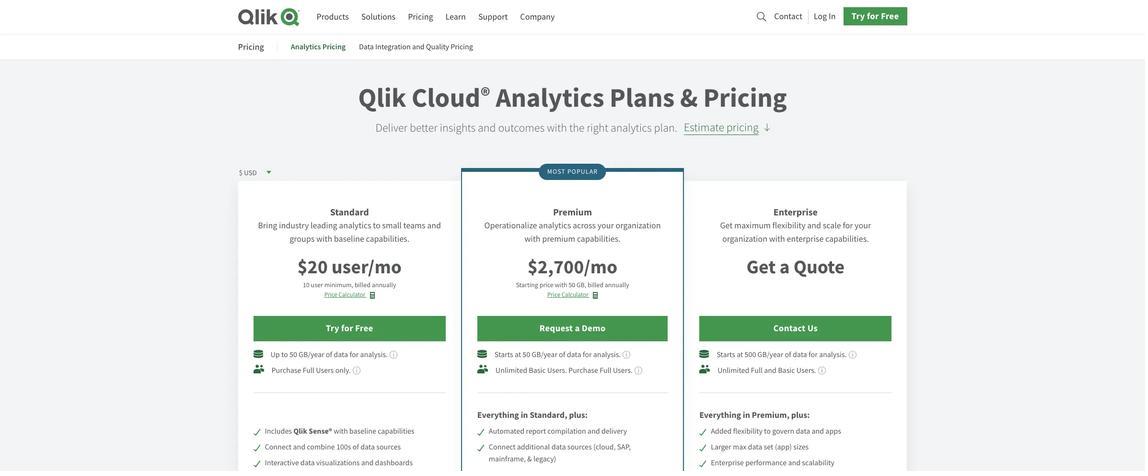 Task type: vqa. For each thing, say whether or not it's contained in the screenshot.
be
no



Task type: locate. For each thing, give the bounding box(es) containing it.
2 full from the left
[[303, 366, 315, 376]]

with down operationalize
[[525, 234, 541, 245]]

1 in from the left
[[743, 410, 750, 421]]

2 horizontal spatial analysis.
[[819, 350, 847, 360]]

3 capabilities. from the left
[[826, 234, 869, 245]]

try for free up only. on the left of page
[[326, 323, 373, 335]]

organization inside the enterprise get maximum flexibility and scale for your organization with enterprise capabilities.
[[723, 234, 768, 245]]

2 people image from the left
[[477, 365, 488, 374]]

1 sources from the left
[[376, 443, 401, 453]]

get left maximum
[[720, 221, 733, 232]]

0 horizontal spatial connect
[[265, 443, 292, 453]]

1 horizontal spatial people image
[[477, 365, 488, 374]]

0 vertical spatial qlik
[[358, 80, 406, 116]]

1 horizontal spatial unlimited
[[718, 366, 750, 376]]

2 your from the left
[[855, 221, 871, 232]]

$ for $ 2,700/mo
[[528, 255, 538, 280]]

enterprise for enterprise performance and scalability
[[711, 459, 744, 468]]

at up unlimited basic users. purchase full
[[515, 350, 521, 360]]

1 horizontal spatial gb/year
[[532, 350, 558, 360]]

1 calculator from the left
[[339, 291, 365, 299]]

1 vertical spatial try for free
[[326, 323, 373, 335]]

0 horizontal spatial purchase
[[272, 366, 301, 376]]

basic down starts at 50 gb/year of data for
[[529, 366, 546, 376]]

try inside qlik main element
[[852, 10, 865, 22]]

1 horizontal spatial try for free
[[852, 10, 899, 22]]

0 horizontal spatial at
[[515, 350, 521, 360]]

0 horizontal spatial unlimited
[[496, 366, 527, 376]]

2 price calculator link from the left
[[548, 291, 598, 299]]

billed down user/mo
[[355, 281, 371, 290]]

of up users
[[326, 350, 332, 360]]

for inside qlik main element
[[867, 10, 879, 22]]

2 horizontal spatial full
[[751, 366, 763, 376]]

users. for enterprise
[[797, 366, 816, 376]]

qlik left sense®
[[294, 427, 307, 437]]

1 everything from the left
[[700, 410, 741, 421]]

analytics down plans
[[611, 121, 652, 135]]

1 horizontal spatial flexibility
[[773, 221, 806, 232]]

1 price calculator from the left
[[324, 291, 367, 299]]

get
[[720, 221, 733, 232], [747, 255, 776, 280]]

full down "demo"
[[600, 366, 612, 376]]

people image for $ 2,700/mo
[[477, 365, 488, 374]]

in left 'premium,' on the right
[[743, 410, 750, 421]]

connect down includes
[[265, 443, 292, 453]]

0 horizontal spatial get
[[720, 221, 733, 232]]

0 vertical spatial get
[[720, 221, 733, 232]]

and inside pricing menu bar
[[412, 42, 425, 52]]

data integration and quality pricing link
[[359, 36, 473, 59]]

data
[[793, 350, 807, 360], [334, 350, 348, 360], [567, 350, 581, 360], [796, 427, 810, 437], [748, 443, 763, 453], [361, 443, 375, 453], [552, 443, 566, 453], [301, 459, 315, 468]]

1 vertical spatial analytics
[[496, 80, 604, 116]]

baseline down standard
[[334, 234, 364, 245]]

& up "estimate"
[[680, 80, 698, 116]]

1 vertical spatial a
[[575, 323, 580, 335]]

unlimited down 500
[[718, 366, 750, 376]]

log
[[814, 11, 827, 22]]

0 horizontal spatial tooltip image
[[353, 367, 361, 375]]

billed right "gb,"
[[588, 281, 604, 290]]

1 horizontal spatial calculator
[[562, 291, 589, 299]]

of up unlimited basic users. purchase full
[[559, 350, 566, 360]]

price calculator down 10 user minimum, billed annually
[[324, 291, 367, 299]]

enterprise inside the enterprise get maximum flexibility and scale for your organization with enterprise capabilities.
[[774, 206, 818, 219]]

2 annually from the left
[[605, 281, 629, 290]]

deliver
[[376, 121, 408, 135]]

connect and combine 100s of data sources
[[265, 443, 401, 453]]

analytics pricing
[[291, 42, 346, 52]]

capabilities. down the small
[[366, 234, 410, 245]]

contact left the log
[[774, 11, 803, 22]]

& down additional
[[527, 455, 532, 464]]

0 vertical spatial try for free link
[[844, 7, 907, 26]]

enterprise performance and scalability
[[711, 459, 835, 468]]

10 user minimum, billed annually
[[303, 281, 396, 290]]

data up sizes
[[796, 427, 810, 437]]

0 horizontal spatial basic
[[529, 366, 546, 376]]

data left the set
[[748, 443, 763, 453]]

1 horizontal spatial price calculator
[[548, 291, 590, 299]]

2 analysis. from the left
[[360, 350, 388, 360]]

purchase down starts at 50 gb/year of data for
[[569, 366, 598, 376]]

0 horizontal spatial users.
[[547, 366, 567, 376]]

&
[[680, 80, 698, 116], [527, 455, 532, 464]]

in up report at the bottom
[[521, 410, 528, 421]]

0 horizontal spatial price
[[324, 291, 337, 299]]

0 horizontal spatial plus:
[[569, 410, 588, 421]]

connect inside connect additional data sources (cloud, sap, mainframe, & legacy)
[[489, 443, 516, 453]]

2 everything from the left
[[477, 410, 519, 421]]

pricing down go to the home page. image
[[238, 41, 264, 53]]

2 starts from the left
[[495, 350, 513, 360]]

plus: for enterprise
[[791, 410, 810, 421]]

quality
[[426, 42, 449, 52]]

cloud
[[412, 80, 481, 116]]

0 horizontal spatial free
[[355, 323, 373, 335]]

flexibility up enterprise
[[773, 221, 806, 232]]

tooltip image for premium
[[623, 351, 631, 359]]

everything up automated
[[477, 410, 519, 421]]

user/mo
[[332, 255, 402, 280]]

menu bar containing products
[[317, 8, 555, 26]]

get a quote
[[747, 255, 845, 280]]

data up only. on the left of page
[[334, 350, 348, 360]]

1 vertical spatial organization
[[723, 234, 768, 245]]

with right price
[[555, 281, 567, 290]]

sources up dashboards
[[376, 443, 401, 453]]

gb,
[[577, 281, 586, 290]]

3 gb/year from the left
[[532, 350, 558, 360]]

gb/year up unlimited basic users. purchase full
[[532, 350, 558, 360]]

analytics pricing link
[[291, 36, 346, 59]]

1 horizontal spatial annually
[[605, 281, 629, 290]]

pricing up pricing
[[703, 80, 787, 116]]

for for starts at 50 gb/year of data for
[[583, 350, 592, 360]]

starts for enterprise
[[717, 350, 735, 360]]

3 full from the left
[[600, 366, 612, 376]]

1 horizontal spatial capabilities.
[[577, 234, 621, 245]]

learn
[[446, 12, 466, 23]]

calculator down 10 user minimum, billed annually
[[339, 291, 365, 299]]

0 horizontal spatial in
[[521, 410, 528, 421]]

1 horizontal spatial purchase
[[569, 366, 598, 376]]

2 capabilities. from the left
[[577, 234, 621, 245]]

contact for contact us
[[774, 323, 806, 335]]

0 horizontal spatial gb/year
[[299, 350, 324, 360]]

1 full from the left
[[751, 366, 763, 376]]

2 unlimited from the left
[[496, 366, 527, 376]]

analytics down the "products" link
[[291, 42, 321, 52]]

contact us link
[[700, 316, 892, 342]]

1 horizontal spatial plus:
[[791, 410, 810, 421]]

everything in standard, plus:
[[477, 410, 588, 421]]

1 vertical spatial flexibility
[[733, 427, 763, 437]]

price
[[324, 291, 337, 299], [548, 291, 561, 299]]

0 horizontal spatial starts
[[495, 350, 513, 360]]

1 plus: from the left
[[791, 410, 810, 421]]

1 horizontal spatial analytics
[[496, 80, 604, 116]]

$ up the "starting" on the bottom
[[528, 255, 538, 280]]

try for left try for free link
[[326, 323, 339, 335]]

0 horizontal spatial your
[[598, 221, 614, 232]]

of down contact us link
[[785, 350, 791, 360]]

1 vertical spatial enterprise
[[711, 459, 744, 468]]

1 horizontal spatial price calculator link
[[548, 291, 598, 299]]

your
[[598, 221, 614, 232], [855, 221, 871, 232]]

10
[[303, 281, 310, 290]]

calculator
[[339, 291, 365, 299], [562, 291, 589, 299]]

visualizations
[[316, 459, 360, 468]]

2 horizontal spatial to
[[764, 427, 771, 437]]

for right the scale
[[843, 221, 853, 232]]

price calculator
[[324, 291, 367, 299], [548, 291, 590, 299]]

0 horizontal spatial capabilities.
[[366, 234, 410, 245]]

1 vertical spatial try for free link
[[253, 316, 446, 342]]

price down price
[[548, 291, 561, 299]]

0 vertical spatial free
[[881, 10, 899, 22]]

integration
[[375, 42, 411, 52]]

try for free inside qlik main element
[[852, 10, 899, 22]]

2 $ from the left
[[528, 255, 538, 280]]

support link
[[478, 8, 508, 26]]

pricing link
[[408, 8, 433, 26]]

contact for contact
[[774, 11, 803, 22]]

0 vertical spatial a
[[780, 255, 790, 280]]

0 vertical spatial organization
[[616, 221, 661, 232]]

for for enterprise get maximum flexibility and scale for your organization with enterprise capabilities.
[[843, 221, 853, 232]]

1 horizontal spatial try for free link
[[844, 7, 907, 26]]

your right the scale
[[855, 221, 871, 232]]

purchase down up
[[272, 366, 301, 376]]

sizes
[[794, 443, 809, 453]]

and inside the enterprise get maximum flexibility and scale for your organization with enterprise capabilities.
[[807, 221, 821, 232]]

and left combine
[[293, 443, 305, 453]]

1 horizontal spatial your
[[855, 221, 871, 232]]

and
[[412, 42, 425, 52], [478, 121, 496, 135], [427, 221, 441, 232], [807, 221, 821, 232], [764, 366, 777, 376], [812, 427, 824, 437], [588, 427, 600, 437], [293, 443, 305, 453], [788, 459, 801, 468], [361, 459, 374, 468]]

people image
[[253, 365, 264, 374], [477, 365, 488, 374]]

pricing down the "products" link
[[323, 42, 346, 52]]

0 horizontal spatial analysis.
[[360, 350, 388, 360]]

pricing
[[408, 12, 433, 23], [238, 41, 264, 53], [323, 42, 346, 52], [451, 42, 473, 52], [703, 80, 787, 116]]

request a demo link
[[477, 316, 668, 342]]

1 users. from the left
[[797, 366, 816, 376]]

compilation
[[548, 427, 586, 437]]

0 horizontal spatial a
[[575, 323, 580, 335]]

1 purchase from the left
[[272, 366, 301, 376]]

enterprise
[[774, 206, 818, 219], [711, 459, 744, 468]]

1 horizontal spatial $
[[528, 255, 538, 280]]

free inside qlik main element
[[881, 10, 899, 22]]

to right up
[[281, 350, 288, 360]]

1 horizontal spatial starts
[[717, 350, 735, 360]]

connect for connect additional data sources (cloud, sap, mainframe, & legacy)
[[489, 443, 516, 453]]

and down starts at 500 gb/year of data for
[[764, 366, 777, 376]]

legacy)
[[534, 455, 556, 464]]

0 horizontal spatial sources
[[376, 443, 401, 453]]

2 connect from the left
[[489, 443, 516, 453]]

1 vertical spatial try
[[326, 323, 339, 335]]

leading
[[311, 221, 337, 232]]

data image
[[700, 350, 709, 359]]

plus: up compilation
[[569, 410, 588, 421]]

try for free link right in
[[844, 7, 907, 26]]

in for premium
[[521, 410, 528, 421]]

in
[[743, 410, 750, 421], [521, 410, 528, 421]]

company
[[520, 12, 555, 23]]

1 your from the left
[[598, 221, 614, 232]]

people image for $ 20 user/mo
[[253, 365, 264, 374]]

$
[[297, 255, 308, 280], [528, 255, 538, 280]]

analytics up the premium
[[539, 221, 571, 232]]

0 horizontal spatial price calculator
[[324, 291, 367, 299]]

calculator for 2,700/mo
[[562, 291, 589, 299]]

enterprise for enterprise get maximum flexibility and scale for your organization with enterprise capabilities.
[[774, 206, 818, 219]]

plus: up govern
[[791, 410, 810, 421]]

0 vertical spatial baseline
[[334, 234, 364, 245]]

capabilities. inside the enterprise get maximum flexibility and scale for your organization with enterprise capabilities.
[[826, 234, 869, 245]]

try for free link up only. on the left of page
[[253, 316, 446, 342]]

sources inside connect additional data sources (cloud, sap, mainframe, & legacy)
[[568, 443, 592, 453]]

enterprise down larger
[[711, 459, 744, 468]]

try for free link
[[844, 7, 907, 26], [253, 316, 446, 342]]

everything for premium
[[477, 410, 519, 421]]

get inside the enterprise get maximum flexibility and scale for your organization with enterprise capabilities.
[[720, 221, 733, 232]]

learn link
[[446, 8, 466, 26]]

price down the minimum,
[[324, 291, 337, 299]]

1 horizontal spatial organization
[[723, 234, 768, 245]]

capabilities. down "across"
[[577, 234, 621, 245]]

contact left us
[[774, 323, 806, 335]]

free for top try for free link
[[881, 10, 899, 22]]

a for get
[[780, 255, 790, 280]]

2 price calculator from the left
[[548, 291, 590, 299]]

unlimited down starts at 50 gb/year of data for
[[496, 366, 527, 376]]

data integration and quality pricing
[[359, 42, 473, 52]]

connect for connect and combine 100s of data sources
[[265, 443, 292, 453]]

2 users. from the left
[[547, 366, 567, 376]]

2 calculator from the left
[[562, 291, 589, 299]]

1 horizontal spatial tooltip image
[[623, 351, 631, 359]]

0 horizontal spatial everything
[[477, 410, 519, 421]]

for for up to 50 gb/year of data for
[[350, 350, 359, 360]]

try up up to 50 gb/year of data for
[[326, 323, 339, 335]]

request a demo
[[540, 323, 606, 335]]

unlimited full and basic
[[718, 366, 797, 376]]

a for request
[[575, 323, 580, 335]]

flexibility down the everything in premium, plus:
[[733, 427, 763, 437]]

2 plus: from the left
[[569, 410, 588, 421]]

up
[[271, 350, 280, 360]]

0 horizontal spatial calculator
[[339, 291, 365, 299]]

0 horizontal spatial enterprise
[[711, 459, 744, 468]]

1 horizontal spatial &
[[680, 80, 698, 116]]

2 gb/year from the left
[[299, 350, 324, 360]]

0 horizontal spatial price calculator link
[[324, 291, 375, 299]]

qlik main element
[[317, 7, 907, 26]]

premium operationalize analytics across your organization with premium capabilities.
[[484, 206, 661, 245]]

for up up to 50 gb/year of data for
[[341, 323, 353, 335]]

data up unlimited basic users. purchase full
[[567, 350, 581, 360]]

automated
[[489, 427, 525, 437]]

starting
[[516, 281, 538, 290]]

0 horizontal spatial flexibility
[[733, 427, 763, 437]]

scalability
[[802, 459, 835, 468]]

1 horizontal spatial price
[[548, 291, 561, 299]]

2 price from the left
[[548, 291, 561, 299]]

for up only. on the left of page
[[350, 350, 359, 360]]

0 vertical spatial enterprise
[[774, 206, 818, 219]]

3 analysis. from the left
[[593, 350, 621, 360]]

0 vertical spatial contact
[[774, 11, 803, 22]]

of for premium
[[559, 350, 566, 360]]

to up the set
[[764, 427, 771, 437]]

at left 500
[[737, 350, 743, 360]]

tooltip image
[[849, 351, 857, 359], [623, 351, 631, 359], [353, 367, 361, 375]]

50
[[569, 281, 575, 290], [290, 350, 297, 360], [523, 350, 530, 360]]

price calculator down starting price with 50 gb, billed annually
[[548, 291, 590, 299]]

1 unlimited from the left
[[718, 366, 750, 376]]

menu bar
[[317, 8, 555, 26]]

at for enterprise
[[737, 350, 743, 360]]

includes qlik sense® with baseline capabilities
[[265, 427, 415, 437]]

annually down user/mo
[[372, 281, 396, 290]]

2 vertical spatial to
[[764, 427, 771, 437]]

full for enterprise
[[751, 366, 763, 376]]

and left the quality
[[412, 42, 425, 52]]

0 horizontal spatial organization
[[616, 221, 661, 232]]

pricing up data integration and quality pricing
[[408, 12, 433, 23]]

$ up 10
[[297, 255, 308, 280]]

1 people image from the left
[[253, 365, 264, 374]]

at for premium
[[515, 350, 521, 360]]

1 horizontal spatial sources
[[568, 443, 592, 453]]

1 horizontal spatial analysis.
[[593, 350, 621, 360]]

50 up unlimited basic users. purchase full
[[523, 350, 530, 360]]

0 horizontal spatial to
[[281, 350, 288, 360]]

2 at from the left
[[515, 350, 521, 360]]

1 $ from the left
[[297, 255, 308, 280]]

calculator down starting price with 50 gb, billed annually
[[562, 291, 589, 299]]

for right in
[[867, 10, 879, 22]]

sources
[[376, 443, 401, 453], [568, 443, 592, 453]]

1 connect from the left
[[265, 443, 292, 453]]

with up 100s
[[334, 427, 348, 437]]

0 horizontal spatial analytics
[[339, 221, 371, 232]]

standard
[[330, 206, 369, 219]]

in
[[829, 11, 836, 22]]

automated report compilation and delivery
[[489, 427, 627, 437]]

with down leading
[[316, 234, 332, 245]]

price for 20
[[324, 291, 337, 299]]

a left "demo"
[[575, 323, 580, 335]]

and up enterprise
[[807, 221, 821, 232]]

in for enterprise
[[743, 410, 750, 421]]

estimate pricing
[[684, 120, 759, 135]]

capabilities. down the scale
[[826, 234, 869, 245]]

better
[[410, 121, 438, 135]]

menu bar inside qlik main element
[[317, 8, 555, 26]]

1 price from the left
[[324, 291, 337, 299]]

2 in from the left
[[521, 410, 528, 421]]

1 horizontal spatial billed
[[588, 281, 604, 290]]

0 horizontal spatial 50
[[290, 350, 297, 360]]

everything for enterprise
[[700, 410, 741, 421]]

price calculator link down 10 user minimum, billed annually
[[324, 291, 375, 299]]

0 vertical spatial to
[[373, 221, 381, 232]]

contact inside qlik main element
[[774, 11, 803, 22]]

pricing right the quality
[[451, 42, 473, 52]]

tooltip image
[[390, 351, 397, 359], [818, 367, 826, 375], [635, 367, 642, 375]]

contact us
[[774, 323, 818, 335]]

500
[[745, 350, 756, 360]]

sense®
[[309, 427, 332, 437]]

0 vertical spatial flexibility
[[773, 221, 806, 232]]

1 vertical spatial &
[[527, 455, 532, 464]]

solutions
[[361, 12, 396, 23]]

and inside the standard bring industry leading analytics to small teams and groups with baseline capabilities.
[[427, 221, 441, 232]]

3 users. from the left
[[613, 366, 633, 376]]

analytics up deliver better insights and outcomes with the right analytics plan.
[[496, 80, 604, 116]]

2,700/mo
[[538, 255, 618, 280]]

with inside premium operationalize analytics across your organization with premium capabilities.
[[525, 234, 541, 245]]

0 horizontal spatial try
[[326, 323, 339, 335]]

connect
[[265, 443, 292, 453], [489, 443, 516, 453]]

basic down starts at 500 gb/year of data for
[[778, 366, 795, 376]]

1 at from the left
[[737, 350, 743, 360]]

1 horizontal spatial to
[[373, 221, 381, 232]]

solutions link
[[361, 8, 396, 26]]

scale
[[823, 221, 841, 232]]

most
[[547, 167, 566, 176]]

with down maximum
[[769, 234, 785, 245]]

your right "across"
[[598, 221, 614, 232]]

for
[[867, 10, 879, 22], [843, 221, 853, 232], [341, 323, 353, 335], [809, 350, 818, 360], [350, 350, 359, 360], [583, 350, 592, 360]]

0 horizontal spatial &
[[527, 455, 532, 464]]

plus:
[[791, 410, 810, 421], [569, 410, 588, 421]]

contact
[[774, 11, 803, 22], [774, 323, 806, 335]]

up to 50 gb/year of data for
[[271, 350, 360, 360]]

for inside the enterprise get maximum flexibility and scale for your organization with enterprise capabilities.
[[843, 221, 853, 232]]

everything in premium, plus:
[[700, 410, 810, 421]]

full down 500
[[751, 366, 763, 376]]

apps
[[826, 427, 841, 437]]

a left quote
[[780, 255, 790, 280]]

for down "demo"
[[583, 350, 592, 360]]

tooltip image for premium
[[635, 367, 642, 375]]

everything
[[700, 410, 741, 421], [477, 410, 519, 421]]

try right in
[[852, 10, 865, 22]]

1 horizontal spatial enterprise
[[774, 206, 818, 219]]

0 vertical spatial try
[[852, 10, 865, 22]]

1 horizontal spatial at
[[737, 350, 743, 360]]

0 horizontal spatial full
[[303, 366, 315, 376]]

0 horizontal spatial billed
[[355, 281, 371, 290]]

0 horizontal spatial tooltip image
[[390, 351, 397, 359]]

get down maximum
[[747, 255, 776, 280]]

data
[[359, 42, 374, 52]]

tooltip image for enterprise
[[818, 367, 826, 375]]

1 horizontal spatial try
[[852, 10, 865, 22]]

popular
[[568, 167, 598, 176]]

enterprise up enterprise
[[774, 206, 818, 219]]

connect up mainframe,
[[489, 443, 516, 453]]

1 capabilities. from the left
[[366, 234, 410, 245]]

2 horizontal spatial gb/year
[[758, 350, 784, 360]]

1 price calculator link from the left
[[324, 291, 375, 299]]

1 horizontal spatial connect
[[489, 443, 516, 453]]

price calculator link down starting price with 50 gb, billed annually
[[548, 291, 598, 299]]

analytics down standard
[[339, 221, 371, 232]]

1 starts from the left
[[717, 350, 735, 360]]

0 vertical spatial try for free
[[852, 10, 899, 22]]

qlik up deliver
[[358, 80, 406, 116]]

50 for $ 2,700/mo
[[523, 350, 530, 360]]

0 horizontal spatial annually
[[372, 281, 396, 290]]

1 horizontal spatial 50
[[523, 350, 530, 360]]

2 sources from the left
[[568, 443, 592, 453]]

1 horizontal spatial everything
[[700, 410, 741, 421]]

full left users
[[303, 366, 315, 376]]

data image
[[370, 292, 375, 299], [593, 292, 598, 299], [253, 350, 263, 359], [477, 350, 487, 359]]

everything up added at bottom
[[700, 410, 741, 421]]

only.
[[335, 366, 351, 376]]



Task type: describe. For each thing, give the bounding box(es) containing it.
set
[[764, 443, 774, 453]]

analytics inside pricing menu bar
[[291, 42, 321, 52]]

analytics inside premium operationalize analytics across your organization with premium capabilities.
[[539, 221, 571, 232]]

enterprise
[[787, 234, 824, 245]]

interactive
[[265, 459, 299, 468]]

go to the home page. image
[[238, 8, 299, 26]]

with inside the enterprise get maximum flexibility and scale for your organization with enterprise capabilities.
[[769, 234, 785, 245]]

support
[[478, 12, 508, 23]]

gb/year for $ 2,700/mo
[[532, 350, 558, 360]]

pricing menu bar
[[238, 36, 487, 59]]

your inside the enterprise get maximum flexibility and scale for your organization with enterprise capabilities.
[[855, 221, 871, 232]]

baseline inside the standard bring industry leading analytics to small teams and groups with baseline capabilities.
[[334, 234, 364, 245]]

data right 100s
[[361, 443, 375, 453]]

log in link
[[814, 9, 836, 24]]

data down contact us link
[[793, 350, 807, 360]]

of right 100s
[[353, 443, 359, 453]]

1 horizontal spatial qlik
[[358, 80, 406, 116]]

capabilities. inside the standard bring industry leading analytics to small teams and groups with baseline capabilities.
[[366, 234, 410, 245]]

starting price with 50 gb, billed annually
[[516, 281, 629, 290]]

user
[[311, 281, 323, 290]]

try for top try for free link
[[852, 10, 865, 22]]

0 horizontal spatial try for free
[[326, 323, 373, 335]]

products link
[[317, 8, 349, 26]]

standard,
[[530, 410, 567, 421]]

of for bring industry leading analytics to small teams and groups with baseline capabilities.
[[326, 350, 332, 360]]

$ 2,700/mo
[[528, 255, 618, 280]]

starts for premium
[[495, 350, 513, 360]]

groups
[[290, 234, 315, 245]]

connect additional data sources (cloud, sap, mainframe, & legacy)
[[489, 443, 631, 464]]

us
[[808, 323, 818, 335]]

$ 20 user/mo
[[297, 255, 402, 280]]

baseline inside includes qlik sense® with baseline capabilities
[[349, 427, 376, 437]]

unlimited for premium
[[496, 366, 527, 376]]

products
[[317, 12, 349, 23]]

®
[[481, 81, 490, 110]]

teams
[[403, 221, 426, 232]]

pricing inside menu bar
[[408, 12, 433, 23]]

delivery
[[602, 427, 627, 437]]

0 horizontal spatial try for free link
[[253, 316, 446, 342]]

small
[[382, 221, 402, 232]]

most popular
[[547, 167, 598, 176]]

sap,
[[617, 443, 631, 453]]

unlimited basic users. purchase full
[[496, 366, 613, 376]]

1 billed from the left
[[355, 281, 371, 290]]

100s
[[337, 443, 351, 453]]

mainframe,
[[489, 455, 526, 464]]

analysis. for $ 2,700/mo
[[593, 350, 621, 360]]

2 horizontal spatial analytics
[[611, 121, 652, 135]]

includes
[[265, 427, 292, 437]]

right
[[587, 121, 609, 135]]

report
[[526, 427, 546, 437]]

quote
[[794, 255, 845, 280]]

price calculator link for 20
[[324, 291, 375, 299]]

maximum
[[735, 221, 771, 232]]

unlimited for enterprise
[[718, 366, 750, 376]]

of for enterprise
[[785, 350, 791, 360]]

1 analysis. from the left
[[819, 350, 847, 360]]

(cloud,
[[594, 443, 616, 453]]

for for starts at 500 gb/year of data for
[[809, 350, 818, 360]]

1 gb/year from the left
[[758, 350, 784, 360]]

with left the
[[547, 121, 567, 135]]

premium
[[542, 234, 575, 245]]

estimate pricing link
[[684, 119, 770, 136]]

operationalize
[[484, 221, 537, 232]]

dashboards
[[375, 459, 413, 468]]

data down combine
[[301, 459, 315, 468]]

1 vertical spatial to
[[281, 350, 288, 360]]

analytics inside the standard bring industry leading analytics to small teams and groups with baseline capabilities.
[[339, 221, 371, 232]]

price
[[540, 281, 554, 290]]

0 vertical spatial &
[[680, 80, 698, 116]]

across
[[573, 221, 596, 232]]

with inside the standard bring industry leading analytics to small teams and groups with baseline capabilities.
[[316, 234, 332, 245]]

combine
[[307, 443, 335, 453]]

price calculator for 20
[[324, 291, 367, 299]]

request
[[540, 323, 573, 335]]

calculator for 20
[[339, 291, 365, 299]]

industry
[[279, 221, 309, 232]]

users. for premium
[[613, 366, 633, 376]]

tooltip image for enterprise
[[849, 351, 857, 359]]

2 basic from the left
[[529, 366, 546, 376]]

added
[[711, 427, 732, 437]]

and left apps
[[812, 427, 824, 437]]

deliver better insights and outcomes with the right analytics plan.
[[376, 121, 678, 135]]

and down sizes
[[788, 459, 801, 468]]

free for left try for free link
[[355, 323, 373, 335]]

additional
[[517, 443, 550, 453]]

and left dashboards
[[361, 459, 374, 468]]

demo
[[582, 323, 606, 335]]

larger max data set (app) sizes
[[711, 443, 809, 453]]

(app)
[[775, 443, 792, 453]]

organization inside premium operationalize analytics across your organization with premium capabilities.
[[616, 221, 661, 232]]

and up (cloud, at the right bottom of page
[[588, 427, 600, 437]]

2 billed from the left
[[588, 281, 604, 290]]

analysis. for $ 20 user/mo
[[360, 350, 388, 360]]

the
[[569, 121, 585, 135]]

flexibility inside the enterprise get maximum flexibility and scale for your organization with enterprise capabilities.
[[773, 221, 806, 232]]

20
[[308, 255, 328, 280]]

to inside the standard bring industry leading analytics to small teams and groups with baseline capabilities.
[[373, 221, 381, 232]]

data inside connect additional data sources (cloud, sap, mainframe, & legacy)
[[552, 443, 566, 453]]

plans
[[610, 80, 675, 116]]

premium
[[553, 206, 592, 219]]

and right insights
[[478, 121, 496, 135]]

performance
[[746, 459, 787, 468]]

company link
[[520, 8, 555, 26]]

1 horizontal spatial get
[[747, 255, 776, 280]]

0 horizontal spatial qlik
[[294, 427, 307, 437]]

your inside premium operationalize analytics across your organization with premium capabilities.
[[598, 221, 614, 232]]

enterprise get maximum flexibility and scale for your organization with enterprise capabilities.
[[720, 206, 871, 245]]

govern
[[772, 427, 795, 437]]

standard bring industry leading analytics to small teams and groups with baseline capabilities.
[[258, 206, 441, 245]]

2 horizontal spatial 50
[[569, 281, 575, 290]]

starts at 500 gb/year of data for
[[717, 350, 819, 360]]

log in
[[814, 11, 836, 22]]

2 purchase from the left
[[569, 366, 598, 376]]

premium,
[[752, 410, 790, 421]]

people image
[[700, 365, 710, 374]]

& inside connect additional data sources (cloud, sap, mainframe, & legacy)
[[527, 455, 532, 464]]

price calculator link for 2,700/mo
[[548, 291, 598, 299]]

contact link
[[774, 9, 803, 24]]

gb/year for $ 20 user/mo
[[299, 350, 324, 360]]

$ for $ 20 user/mo
[[297, 255, 308, 280]]

added flexibility to govern data and apps
[[711, 427, 841, 437]]

estimate
[[684, 120, 724, 135]]

capabilities
[[378, 427, 415, 437]]

with inside includes qlik sense® with baseline capabilities
[[334, 427, 348, 437]]

50 for $ 20 user/mo
[[290, 350, 297, 360]]

max
[[733, 443, 747, 453]]

1 annually from the left
[[372, 281, 396, 290]]

1 basic from the left
[[778, 366, 795, 376]]

price for 2,700/mo
[[548, 291, 561, 299]]

plus: for premium
[[569, 410, 588, 421]]

users
[[316, 366, 334, 376]]

capabilities. inside premium operationalize analytics across your organization with premium capabilities.
[[577, 234, 621, 245]]

full for bring industry leading analytics to small teams and groups with baseline capabilities.
[[303, 366, 315, 376]]

price calculator for 2,700/mo
[[548, 291, 590, 299]]

pricing
[[727, 120, 759, 135]]

outcomes
[[498, 121, 545, 135]]



